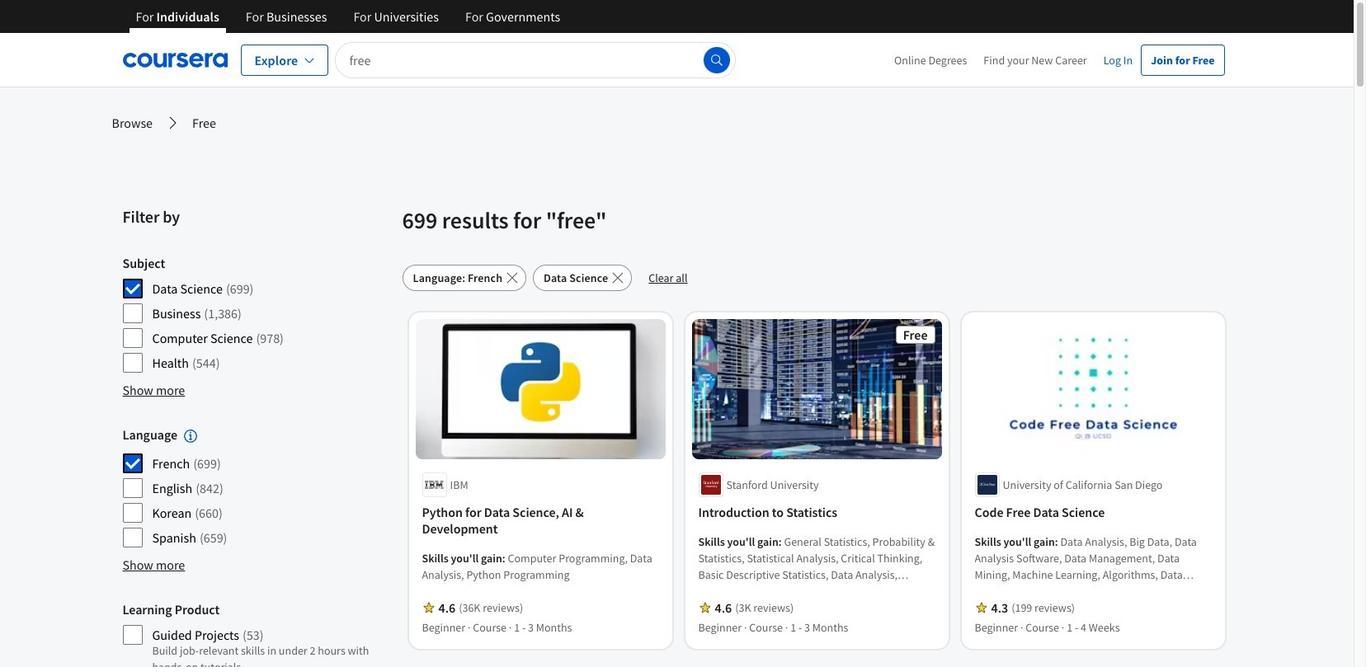 Task type: locate. For each thing, give the bounding box(es) containing it.
1 vertical spatial group
[[123, 427, 392, 549]]

group
[[123, 255, 392, 374], [123, 427, 392, 549], [123, 602, 392, 668]]

What do you want to learn? text field
[[335, 42, 736, 78]]

banner navigation
[[123, 0, 574, 45]]

0 vertical spatial group
[[123, 255, 392, 374]]

2 vertical spatial group
[[123, 602, 392, 668]]

2 group from the top
[[123, 427, 392, 549]]

None search field
[[335, 42, 736, 78]]



Task type: vqa. For each thing, say whether or not it's contained in the screenshot.
Banner navigation
yes



Task type: describe. For each thing, give the bounding box(es) containing it.
information about this filter group image
[[184, 430, 197, 443]]

3 group from the top
[[123, 602, 392, 668]]

coursera image
[[123, 47, 227, 73]]

1 group from the top
[[123, 255, 392, 374]]



